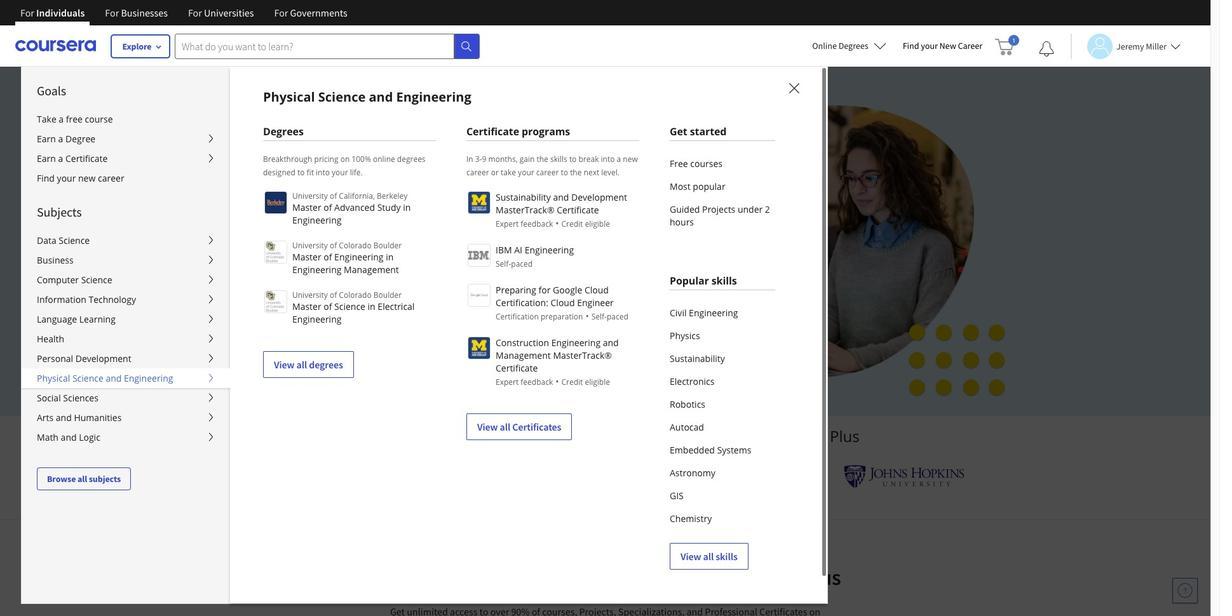 Task type: locate. For each thing, give the bounding box(es) containing it.
and down in 3-9 months, gain the skills to break into a new career or take your career to the next level. at the top of page
[[553, 191, 569, 203]]

sustainability inside view all skills list
[[670, 353, 725, 365]]

0 vertical spatial cloud
[[585, 284, 609, 296]]

colorado up trial
[[339, 290, 372, 301]]

find inside find your new career link
[[903, 40, 920, 52]]

engineer
[[577, 297, 614, 309]]

in 3-9 months, gain the skills to break into a new career or take your career to the next level.
[[467, 154, 638, 178]]

a inside popup button
[[58, 133, 63, 145]]

your inside 'explore menu' element
[[57, 172, 76, 184]]

0 horizontal spatial development
[[75, 353, 131, 365]]

feedback down "construction"
[[521, 377, 553, 388]]

university of colorado boulder master of science in electrical engineering
[[292, 290, 415, 326]]

science up business at the left
[[59, 235, 90, 247]]

list
[[670, 153, 776, 234]]

degrees up the breakthrough
[[263, 125, 304, 139]]

boulder for science
[[374, 290, 402, 301]]

expert inside sustainability and development mastertrack® certificate expert feedback • credit eligible
[[496, 219, 519, 230]]

colorado for engineering
[[339, 240, 372, 251]]

sustainability inside sustainability and development mastertrack® certificate expert feedback • credit eligible
[[496, 191, 551, 203]]

physical science and engineering
[[263, 88, 472, 106], [37, 373, 173, 385]]

in right study
[[403, 202, 411, 214]]

1 vertical spatial view
[[478, 421, 498, 434]]

find
[[903, 40, 920, 52], [37, 172, 55, 184]]

months,
[[489, 154, 518, 165]]

sustainability up electronics
[[670, 353, 725, 365]]

life.
[[350, 167, 363, 178]]

online degrees
[[813, 40, 869, 52]]

0 vertical spatial paced
[[511, 259, 533, 270]]

1 master from the top
[[292, 202, 322, 214]]

1 vertical spatial the
[[570, 167, 582, 178]]

view all certificates
[[478, 421, 562, 434]]

1 for from the left
[[20, 6, 34, 19]]

1 vertical spatial university of colorado boulder logo image
[[265, 291, 287, 313]]

civil engineering link
[[670, 302, 776, 325]]

projects
[[703, 203, 736, 216]]

0 vertical spatial credit
[[562, 219, 583, 230]]

a inside in 3-9 months, gain the skills to break into a new career or take your career to the next level.
[[617, 154, 621, 165]]

1 vertical spatial development
[[75, 353, 131, 365]]

course
[[85, 113, 113, 125]]

1 vertical spatial university
[[292, 240, 328, 251]]

engineering inside construction engineering and management mastertrack® certificate expert feedback • credit eligible
[[552, 337, 601, 349]]

leading
[[473, 426, 525, 447]]

find your new career link
[[897, 38, 989, 54]]

earn inside popup button
[[37, 133, 56, 145]]

ai
[[515, 244, 523, 256]]

certificate inside sustainability and development mastertrack® certificate expert feedback • credit eligible
[[557, 204, 599, 216]]

3 university from the top
[[292, 290, 328, 301]]

science inside university of colorado boulder master of science in electrical engineering
[[335, 301, 366, 313]]

0 vertical spatial development
[[572, 191, 628, 203]]

all down chemistry link at the right bottom of the page
[[704, 551, 714, 563]]

all for skills
[[704, 551, 714, 563]]

your inside unlimited access to 7,000+ world-class courses, hands-on projects, and job-ready certificate programs—all included in your subscription
[[237, 223, 267, 242]]

2 horizontal spatial career
[[537, 167, 559, 178]]

1 vertical spatial sustainability
[[670, 353, 725, 365]]

3 partnername logo image from the top
[[468, 284, 491, 307]]

certificate up "find your new career"
[[65, 153, 108, 165]]

master for master of science in electrical engineering
[[292, 301, 322, 313]]

a down earn a degree
[[58, 153, 63, 165]]

earn a certificate
[[37, 153, 108, 165]]

into inside in 3-9 months, gain the skills to break into a new career or take your career to the next level.
[[601, 154, 615, 165]]

preparing
[[496, 284, 537, 296]]

on inside breakthrough pricing on 100% online degrees designed to fit into your life.
[[341, 154, 350, 165]]

university inside university of colorado boulder master of science in electrical engineering
[[292, 290, 328, 301]]

free left trial
[[308, 314, 327, 327]]

and inside sustainability and development mastertrack® certificate expert feedback • credit eligible
[[553, 191, 569, 203]]

0 vertical spatial degrees
[[397, 154, 426, 165]]

in
[[614, 201, 626, 220], [403, 202, 411, 214], [386, 251, 394, 263], [368, 301, 376, 313], [430, 565, 448, 591]]

1 partnername logo image from the top
[[468, 191, 491, 214]]

2 earn from the top
[[37, 153, 56, 165]]

partnername logo image
[[468, 191, 491, 214], [468, 244, 491, 267], [468, 284, 491, 307], [468, 337, 491, 360]]

the left next
[[570, 167, 582, 178]]

plus for 275+ leading universities and companies with coursera plus
[[830, 426, 860, 447]]

credit up "universities"
[[562, 377, 583, 388]]

1 colorado from the top
[[339, 240, 372, 251]]

degrees inside the physical science and engineering menu item
[[263, 125, 304, 139]]

career up hands-
[[537, 167, 559, 178]]

master up start 7-day free trial at the left bottom of page
[[292, 301, 322, 313]]

0 horizontal spatial physical science and engineering
[[37, 373, 173, 385]]

management
[[344, 264, 399, 276], [496, 350, 551, 362]]

1 horizontal spatial degrees
[[397, 154, 426, 165]]

a inside dropdown button
[[58, 153, 63, 165]]

and inside construction engineering and management mastertrack® certificate expert feedback • credit eligible
[[603, 337, 619, 349]]

0 horizontal spatial view
[[274, 359, 295, 371]]

1 vertical spatial find
[[37, 172, 55, 184]]

4 partnername logo image from the top
[[468, 337, 491, 360]]

in down study
[[386, 251, 394, 263]]

and right arts
[[56, 412, 72, 424]]

0 horizontal spatial new
[[78, 172, 96, 184]]

0 vertical spatial expert
[[496, 219, 519, 230]]

1 horizontal spatial degrees
[[839, 40, 869, 52]]

master for master of advanced study in engineering
[[292, 202, 322, 214]]

1 horizontal spatial sustainability
[[670, 353, 725, 365]]

boulder inside university of colorado boulder master of engineering in engineering management
[[374, 240, 402, 251]]

computer science
[[37, 274, 112, 286]]

skills up civil engineering link
[[712, 274, 737, 288]]

None search field
[[175, 33, 480, 59]]

0 horizontal spatial free
[[308, 314, 327, 327]]

2 university from the top
[[292, 240, 328, 251]]

science up trial
[[335, 301, 366, 313]]

view right 275+
[[478, 421, 498, 434]]

banner navigation
[[10, 0, 358, 35]]

1 horizontal spatial new
[[623, 154, 638, 165]]

in inside university of colorado boulder master of science in electrical engineering
[[368, 301, 376, 313]]

1 expert from the top
[[496, 219, 519, 230]]

information
[[37, 294, 86, 306]]

for for universities
[[188, 6, 202, 19]]

0 horizontal spatial self-
[[496, 259, 511, 270]]

invest
[[370, 565, 426, 591]]

1 horizontal spatial find
[[903, 40, 920, 52]]

all down start 7-day free trial at the left bottom of page
[[297, 359, 307, 371]]

0 vertical spatial coursera
[[761, 426, 826, 447]]

0 horizontal spatial career
[[98, 172, 124, 184]]

social sciences button
[[22, 389, 230, 408]]

in
[[467, 154, 474, 165]]

fit
[[307, 167, 314, 178]]

sas image
[[670, 467, 719, 487]]

view down chemistry
[[681, 551, 702, 563]]

1 vertical spatial free
[[308, 314, 327, 327]]

science inside popup button
[[81, 274, 112, 286]]

information technology button
[[22, 290, 230, 310]]

view down /year
[[274, 359, 295, 371]]

paced inside preparing for google cloud certification: cloud engineer certification preparation • self-paced
[[607, 312, 629, 322]]

feedback inside construction engineering and management mastertrack® certificate expert feedback • credit eligible
[[521, 377, 553, 388]]

0 vertical spatial management
[[344, 264, 399, 276]]

2 university of colorado boulder logo image from the top
[[265, 291, 287, 313]]

1 vertical spatial master
[[292, 251, 322, 263]]

1 horizontal spatial career
[[467, 167, 489, 178]]

1 university of colorado boulder logo image from the top
[[265, 241, 287, 264]]

preparation
[[541, 312, 583, 322]]

earn inside dropdown button
[[37, 153, 56, 165]]

1 vertical spatial mastertrack®
[[553, 350, 612, 362]]

find inside find your new career link
[[37, 172, 55, 184]]

and up coursera plus image
[[369, 88, 393, 106]]

cloud up engineer
[[585, 284, 609, 296]]

275+
[[434, 426, 469, 447]]

earn a degree button
[[22, 129, 230, 149]]

on down level.
[[593, 178, 610, 197]]

a up level.
[[617, 154, 621, 165]]

1 horizontal spatial physical
[[263, 88, 315, 106]]

3 master from the top
[[292, 301, 322, 313]]

guided
[[670, 203, 700, 216]]

0 vertical spatial sustainability
[[496, 191, 551, 203]]

view all skills list
[[670, 302, 776, 570]]

1 feedback from the top
[[521, 219, 553, 230]]

• down engineer
[[586, 310, 589, 322]]

0 vertical spatial university of colorado boulder logo image
[[265, 241, 287, 264]]

california,
[[339, 191, 375, 202]]

0 vertical spatial skills
[[551, 154, 568, 165]]

degrees right online
[[397, 154, 426, 165]]

physical science and engineering group
[[21, 66, 1221, 617]]

1 vertical spatial new
[[78, 172, 96, 184]]

with
[[295, 344, 315, 356], [727, 426, 758, 447], [669, 565, 711, 591]]

1 horizontal spatial on
[[593, 178, 610, 197]]

3-
[[476, 154, 482, 165]]

master inside university of california, berkeley master of advanced study in engineering
[[292, 202, 322, 214]]

for left individuals
[[20, 6, 34, 19]]

0 vertical spatial master
[[292, 202, 322, 214]]

1 vertical spatial credit
[[562, 377, 583, 388]]

0 vertical spatial physical
[[263, 88, 315, 106]]

0 vertical spatial self-
[[496, 259, 511, 270]]

coursera for invest in your professional goals with coursera plus
[[715, 565, 798, 591]]

• inside preparing for google cloud certification: cloud engineer certification preparation • self-paced
[[586, 310, 589, 322]]

to
[[570, 154, 577, 165], [298, 167, 305, 178], [561, 167, 568, 178], [350, 178, 364, 197]]

engineering inside university of california, berkeley master of advanced study in engineering
[[292, 214, 342, 226]]

0 vertical spatial day
[[290, 314, 306, 327]]

view all certificates link
[[467, 414, 573, 441]]

goals
[[37, 83, 66, 99]]

for left governments
[[274, 6, 288, 19]]

0 vertical spatial colorado
[[339, 240, 372, 251]]

• up certificates
[[556, 376, 559, 388]]

certificate down "construction"
[[496, 362, 538, 375]]

1 horizontal spatial cloud
[[585, 284, 609, 296]]

self- inside preparing for google cloud certification: cloud engineer certification preparation • self-paced
[[592, 312, 607, 322]]

day
[[290, 314, 306, 327], [330, 344, 346, 356]]

to left fit at top left
[[298, 167, 305, 178]]

university of colorado boulder logo image up the start
[[265, 291, 287, 313]]

a for degree
[[58, 133, 63, 145]]

expert up ibm
[[496, 219, 519, 230]]

management down "construction"
[[496, 350, 551, 362]]

1 vertical spatial cloud
[[551, 297, 575, 309]]

sustainability link
[[670, 348, 776, 371]]

to inside breakthrough pricing on 100% online degrees designed to fit into your life.
[[298, 167, 305, 178]]

the right gain
[[537, 154, 549, 165]]

university of colorado boulder logo image up /month,
[[265, 241, 287, 264]]

physical down personal
[[37, 373, 70, 385]]

0 vertical spatial view
[[274, 359, 295, 371]]

2 horizontal spatial view
[[681, 551, 702, 563]]

expert inside construction engineering and management mastertrack® certificate expert feedback • credit eligible
[[496, 377, 519, 388]]

0 horizontal spatial into
[[316, 167, 330, 178]]

2 expert from the top
[[496, 377, 519, 388]]

1 boulder from the top
[[374, 240, 402, 251]]

find for find your new career
[[903, 40, 920, 52]]

science inside dropdown button
[[72, 373, 104, 385]]

close image
[[786, 79, 802, 96], [786, 79, 802, 96], [786, 79, 802, 96], [786, 79, 802, 96], [786, 79, 802, 96], [787, 80, 803, 97]]

1 vertical spatial eligible
[[585, 377, 610, 388]]

master up subscription
[[292, 202, 322, 214]]

with for 275+ leading universities and companies with coursera plus
[[727, 426, 758, 447]]

to left break
[[570, 154, 577, 165]]

1 horizontal spatial the
[[570, 167, 582, 178]]

mastertrack® down preparation
[[553, 350, 612, 362]]

1 eligible from the top
[[585, 219, 610, 230]]

university of california, berkeley logo image
[[265, 191, 287, 214]]

skills
[[551, 154, 568, 165], [712, 274, 737, 288], [716, 551, 738, 563]]

0 vertical spatial boulder
[[374, 240, 402, 251]]

0 vertical spatial eligible
[[585, 219, 610, 230]]

master inside university of colorado boulder master of engineering in engineering management
[[292, 251, 322, 263]]

2 feedback from the top
[[521, 377, 553, 388]]

skills left break
[[551, 154, 568, 165]]

science down personal development
[[72, 373, 104, 385]]

self- down ibm
[[496, 259, 511, 270]]

0 vertical spatial feedback
[[521, 219, 553, 230]]

1 vertical spatial coursera
[[715, 565, 798, 591]]

view for view all skills
[[681, 551, 702, 563]]

goals
[[617, 565, 665, 591]]

expert
[[496, 219, 519, 230], [496, 377, 519, 388]]

master for master of engineering in engineering management
[[292, 251, 322, 263]]

all right browse on the left
[[78, 474, 87, 485]]

management inside university of colorado boulder master of engineering in engineering management
[[344, 264, 399, 276]]

into inside breakthrough pricing on 100% online degrees designed to fit into your life.
[[316, 167, 330, 178]]

1 vertical spatial earn
[[37, 153, 56, 165]]

certificate inside dropdown button
[[65, 153, 108, 165]]

language
[[37, 313, 77, 326]]

science up information technology
[[81, 274, 112, 286]]

into up level.
[[601, 154, 615, 165]]

1 horizontal spatial day
[[330, 344, 346, 356]]

coursera right systems
[[761, 426, 826, 447]]

feedback inside sustainability and development mastertrack® certificate expert feedback • credit eligible
[[521, 219, 553, 230]]

1 vertical spatial self-
[[592, 312, 607, 322]]

4 for from the left
[[274, 6, 288, 19]]

jeremy miller
[[1117, 40, 1167, 52]]

1 horizontal spatial into
[[601, 154, 615, 165]]

university down the job-
[[292, 240, 328, 251]]

for left businesses
[[105, 6, 119, 19]]

master down subscription
[[292, 251, 322, 263]]

eligible
[[585, 219, 610, 230], [585, 377, 610, 388]]

/month, cancel anytime
[[252, 285, 358, 297]]

university down fit at top left
[[292, 191, 328, 202]]

3 for from the left
[[188, 6, 202, 19]]

• inside sustainability and development mastertrack® certificate expert feedback • credit eligible
[[556, 217, 559, 230]]

new right break
[[623, 154, 638, 165]]

master inside university of colorado boulder master of science in electrical engineering
[[292, 301, 322, 313]]

1 horizontal spatial physical science and engineering
[[263, 88, 472, 106]]

take
[[37, 113, 56, 125]]

electronics link
[[670, 371, 776, 394]]

2 master from the top
[[292, 251, 322, 263]]

science for computer science popup button
[[81, 274, 112, 286]]

physical up coursera plus image
[[263, 88, 315, 106]]

2 credit from the top
[[562, 377, 583, 388]]

view all skills
[[681, 551, 738, 563]]

1 horizontal spatial self-
[[592, 312, 607, 322]]

certificate
[[467, 125, 520, 139], [65, 153, 108, 165], [557, 204, 599, 216], [496, 362, 538, 375]]

2 eligible from the top
[[585, 377, 610, 388]]

health
[[37, 333, 64, 345]]

boulder
[[374, 240, 402, 251], [374, 290, 402, 301]]

2 boulder from the top
[[374, 290, 402, 301]]

paced
[[511, 259, 533, 270], [607, 312, 629, 322]]

1 vertical spatial boulder
[[374, 290, 402, 301]]

1 vertical spatial physical science and engineering
[[37, 373, 173, 385]]

university for master of science in electrical engineering
[[292, 290, 328, 301]]

science inside "dropdown button"
[[59, 235, 90, 247]]

ready
[[350, 201, 387, 220]]

1 vertical spatial paced
[[607, 312, 629, 322]]

self- down engineer
[[592, 312, 607, 322]]

partnername logo image for preparing
[[468, 284, 491, 307]]

colorado inside university of colorado boulder master of engineering in engineering management
[[339, 240, 372, 251]]

0 vertical spatial with
[[295, 344, 315, 356]]

for individuals
[[20, 6, 85, 19]]

management up anytime
[[344, 264, 399, 276]]

skills inside in 3-9 months, gain the skills to break into a new career or take your career to the next level.
[[551, 154, 568, 165]]

hours
[[670, 216, 694, 228]]

eligible inside construction engineering and management mastertrack® certificate expert feedback • credit eligible
[[585, 377, 610, 388]]

earn for earn a degree
[[37, 133, 56, 145]]

1 horizontal spatial development
[[572, 191, 628, 203]]

colorado down university of california, berkeley master of advanced study in engineering
[[339, 240, 372, 251]]

0 vertical spatial on
[[341, 154, 350, 165]]

1 university from the top
[[292, 191, 328, 202]]

1 vertical spatial plus
[[802, 565, 842, 591]]

earn for earn a certificate
[[37, 153, 56, 165]]

development down next
[[572, 191, 628, 203]]

management inside construction engineering and management mastertrack® certificate expert feedback • credit eligible
[[496, 350, 551, 362]]

in right included on the top left of the page
[[614, 201, 626, 220]]

all for degrees
[[297, 359, 307, 371]]

0 vertical spatial the
[[537, 154, 549, 165]]

paced down ai
[[511, 259, 533, 270]]

physics
[[670, 330, 700, 342]]

university for master of advanced study in engineering
[[292, 191, 328, 202]]

physical science and engineering button
[[22, 369, 230, 389]]

hands-
[[549, 178, 593, 197]]

certificate down hands-
[[557, 204, 599, 216]]

universities
[[204, 6, 254, 19]]

2 vertical spatial •
[[556, 376, 559, 388]]

$399 /year with 14-day money-back guarantee
[[249, 344, 451, 356]]

paced inside ibm ai engineering self-paced
[[511, 259, 533, 270]]

1 vertical spatial feedback
[[521, 377, 553, 388]]

credit
[[562, 219, 583, 230], [562, 377, 583, 388]]

explore menu element
[[22, 67, 230, 491]]

1 vertical spatial with
[[727, 426, 758, 447]]

all inside button
[[78, 474, 87, 485]]

1 vertical spatial management
[[496, 350, 551, 362]]

sustainability for sustainability and development mastertrack® certificate expert feedback • credit eligible
[[496, 191, 551, 203]]

browse all subjects
[[47, 474, 121, 485]]

0 vertical spatial find
[[903, 40, 920, 52]]

0 horizontal spatial find
[[37, 172, 55, 184]]

find down 'earn a certificate'
[[37, 172, 55, 184]]

1 earn from the top
[[37, 133, 56, 145]]

1 vertical spatial degrees
[[263, 125, 304, 139]]

paced down engineer
[[607, 312, 629, 322]]

eligible up "universities"
[[585, 377, 610, 388]]

colorado inside university of colorado boulder master of science in electrical engineering
[[339, 290, 372, 301]]

for left universities on the top of page
[[188, 6, 202, 19]]

a left free
[[59, 113, 64, 125]]

boulder down study
[[374, 240, 402, 251]]

degrees right "online"
[[839, 40, 869, 52]]

computer
[[37, 274, 79, 286]]

university inside university of colorado boulder master of engineering in engineering management
[[292, 240, 328, 251]]

0 horizontal spatial on
[[341, 154, 350, 165]]

0 vertical spatial physical science and engineering
[[263, 88, 472, 106]]

development down health dropdown button
[[75, 353, 131, 365]]

day right the start
[[290, 314, 306, 327]]

university of colorado boulder logo image
[[265, 241, 287, 264], [265, 291, 287, 313]]

1 vertical spatial skills
[[712, 274, 737, 288]]

level.
[[602, 167, 620, 178]]

new down 'earn a certificate'
[[78, 172, 96, 184]]

gis link
[[670, 485, 776, 508]]

credit down hands-
[[562, 219, 583, 230]]

2 colorado from the top
[[339, 290, 372, 301]]

to down life.
[[350, 178, 364, 197]]

language learning button
[[22, 310, 230, 329]]

0 vertical spatial into
[[601, 154, 615, 165]]

2 vertical spatial with
[[669, 565, 711, 591]]

your inside breakthrough pricing on 100% online degrees designed to fit into your life.
[[332, 167, 348, 178]]

online
[[373, 154, 395, 165]]

pricing
[[314, 154, 339, 165]]

and inside dropdown button
[[56, 412, 72, 424]]

view all certificates list
[[467, 190, 640, 441]]

1 credit from the top
[[562, 219, 583, 230]]

1 horizontal spatial with
[[669, 565, 711, 591]]

2 partnername logo image from the top
[[468, 244, 491, 267]]

for for governments
[[274, 6, 288, 19]]

find for find your new career
[[37, 172, 55, 184]]

boulder right anytime
[[374, 290, 402, 301]]

1 vertical spatial colorado
[[339, 290, 372, 301]]

1 horizontal spatial view
[[478, 421, 498, 434]]

2 for from the left
[[105, 6, 119, 19]]

1 vertical spatial •
[[586, 310, 589, 322]]

0 vertical spatial new
[[623, 154, 638, 165]]

1 vertical spatial physical
[[37, 373, 70, 385]]

partnername logo image for sustainability
[[468, 191, 491, 214]]

earn down take at the left top of the page
[[37, 133, 56, 145]]

most
[[670, 181, 691, 193]]

career down earn a certificate dropdown button
[[98, 172, 124, 184]]

and up subscription
[[296, 201, 321, 220]]

1 vertical spatial into
[[316, 167, 330, 178]]

day left money-
[[330, 344, 346, 356]]

start
[[257, 314, 279, 327]]

0 horizontal spatial day
[[290, 314, 306, 327]]

find left new
[[903, 40, 920, 52]]

physical science and engineering down personal development dropdown button
[[37, 373, 173, 385]]

development inside sustainability and development mastertrack® certificate expert feedback • credit eligible
[[572, 191, 628, 203]]

feedback up ai
[[521, 219, 553, 230]]

1 horizontal spatial free
[[670, 158, 688, 170]]

0 horizontal spatial sustainability
[[496, 191, 551, 203]]

self-
[[496, 259, 511, 270], [592, 312, 607, 322]]

close image
[[786, 79, 802, 96], [786, 79, 802, 96], [786, 79, 802, 96], [786, 79, 802, 96]]

boulder inside university of colorado boulder master of science in electrical engineering
[[374, 290, 402, 301]]

and left logic
[[61, 432, 77, 444]]

physical science and engineering inside dropdown button
[[37, 373, 173, 385]]

free up most
[[670, 158, 688, 170]]

2 vertical spatial master
[[292, 301, 322, 313]]

credit inside sustainability and development mastertrack® certificate expert feedback • credit eligible
[[562, 219, 583, 230]]

new inside 'explore menu' element
[[78, 172, 96, 184]]

cloud down google
[[551, 297, 575, 309]]

2 horizontal spatial with
[[727, 426, 758, 447]]

0 vertical spatial mastertrack®
[[496, 204, 555, 216]]

earn down earn a degree
[[37, 153, 56, 165]]

get started
[[670, 125, 727, 139]]

language learning
[[37, 313, 116, 326]]

boulder for engineering
[[374, 240, 402, 251]]

7,000+
[[367, 178, 411, 197]]

view all degrees list
[[263, 190, 436, 378]]

a left the degree
[[58, 133, 63, 145]]

0 vertical spatial free
[[670, 158, 688, 170]]

on left 100%
[[341, 154, 350, 165]]

free courses link
[[670, 153, 776, 175]]

free
[[66, 113, 83, 125]]

0 horizontal spatial degrees
[[309, 359, 343, 371]]

• down hands-
[[556, 217, 559, 230]]

construction
[[496, 337, 549, 349]]

into for degrees
[[316, 167, 330, 178]]

university inside university of california, berkeley master of advanced study in engineering
[[292, 191, 328, 202]]

skills down chemistry link at the right bottom of the page
[[716, 551, 738, 563]]

all left certificates
[[500, 421, 511, 434]]

degrees inside breakthrough pricing on 100% online degrees designed to fit into your life.
[[397, 154, 426, 165]]

coursera down view all skills
[[715, 565, 798, 591]]

1 horizontal spatial management
[[496, 350, 551, 362]]

career down the 3-
[[467, 167, 489, 178]]

0 vertical spatial university
[[292, 191, 328, 202]]

sustainability down take
[[496, 191, 551, 203]]

into right fit at top left
[[316, 167, 330, 178]]



Task type: vqa. For each thing, say whether or not it's contained in the screenshot.
the top on
yes



Task type: describe. For each thing, give the bounding box(es) containing it.
in inside university of california, berkeley master of advanced study in engineering
[[403, 202, 411, 214]]

0 horizontal spatial with
[[295, 344, 315, 356]]

mastertrack® inside sustainability and development mastertrack® certificate expert feedback • credit eligible
[[496, 204, 555, 216]]

show notifications image
[[1040, 41, 1055, 57]]

view all degrees
[[274, 359, 343, 371]]

included
[[554, 201, 610, 220]]

• inside construction engineering and management mastertrack® certificate expert feedback • credit eligible
[[556, 376, 559, 388]]

popular skills
[[670, 274, 737, 288]]

mastertrack® inside construction engineering and management mastertrack® certificate expert feedback • credit eligible
[[553, 350, 612, 362]]

help center image
[[1178, 584, 1194, 599]]

0 horizontal spatial the
[[537, 154, 549, 165]]

all for subjects
[[78, 474, 87, 485]]

view for view all certificates
[[478, 421, 498, 434]]

in inside unlimited access to 7,000+ world-class courses, hands-on projects, and job-ready certificate programs—all included in your subscription
[[614, 201, 626, 220]]

skills inside list
[[716, 551, 738, 563]]

google
[[553, 284, 583, 296]]

data science button
[[22, 231, 230, 251]]

unlimited access to 7,000+ world-class courses, hands-on projects, and job-ready certificate programs—all included in your subscription
[[237, 178, 626, 242]]

14-
[[317, 344, 330, 356]]

certificate programs
[[467, 125, 571, 139]]

find your new career
[[37, 172, 124, 184]]

most popular
[[670, 181, 726, 193]]

astronomy
[[670, 467, 716, 479]]

What do you want to learn? text field
[[175, 33, 455, 59]]

eligible inside sustainability and development mastertrack® certificate expert feedback • credit eligible
[[585, 219, 610, 230]]

browse
[[47, 474, 76, 485]]

engineering inside ibm ai engineering self-paced
[[525, 244, 574, 256]]

for governments
[[274, 6, 348, 19]]

started
[[690, 125, 727, 139]]

free inside the physical science and engineering menu item
[[670, 158, 688, 170]]

into for certificate programs
[[601, 154, 615, 165]]

day inside button
[[290, 314, 306, 327]]

plus for invest in your professional goals with coursera plus
[[802, 565, 842, 591]]

for for individuals
[[20, 6, 34, 19]]

personal development
[[37, 353, 131, 365]]

new inside in 3-9 months, gain the skills to break into a new career or take your career to the next level.
[[623, 154, 638, 165]]

guided projects under 2 hours link
[[670, 198, 776, 234]]

certification
[[496, 312, 539, 322]]

browse all subjects button
[[37, 468, 131, 491]]

start 7-day free trial button
[[237, 305, 370, 336]]

online degrees button
[[803, 32, 897, 60]]

autocad
[[670, 422, 704, 434]]

designed
[[263, 167, 296, 178]]

career inside 'explore menu' element
[[98, 172, 124, 184]]

physical inside the physical science and engineering menu item
[[263, 88, 315, 106]]

coursera image
[[15, 36, 96, 56]]

universities
[[529, 426, 610, 447]]

and left companies
[[614, 426, 642, 447]]

engineering inside dropdown button
[[124, 373, 173, 385]]

degrees inside list
[[309, 359, 343, 371]]

university of colorado boulder logo image for master of science in electrical engineering
[[265, 291, 287, 313]]

back
[[382, 344, 403, 356]]

ibm ai engineering self-paced
[[496, 244, 574, 270]]

programs
[[522, 125, 571, 139]]

or
[[491, 167, 499, 178]]

all for certificates
[[500, 421, 511, 434]]

physics link
[[670, 325, 776, 348]]

jeremy
[[1117, 40, 1145, 52]]

coursera plus image
[[237, 119, 431, 138]]

university of colorado boulder logo image for master of engineering in engineering management
[[265, 241, 287, 264]]

logic
[[79, 432, 100, 444]]

subjects
[[89, 474, 121, 485]]

embedded systems link
[[670, 439, 776, 462]]

for
[[539, 284, 551, 296]]

self- inside ibm ai engineering self-paced
[[496, 259, 511, 270]]

engineering inside university of colorado boulder master of science in electrical engineering
[[292, 313, 342, 326]]

on inside unlimited access to 7,000+ world-class courses, hands-on projects, and job-ready certificate programs—all included in your subscription
[[593, 178, 610, 197]]

systems
[[718, 444, 752, 457]]

learning
[[79, 313, 116, 326]]

certificate up 9
[[467, 125, 520, 139]]

projects,
[[237, 201, 293, 220]]

science up coursera plus image
[[318, 88, 366, 106]]

jeremy miller button
[[1071, 33, 1181, 59]]

in right invest
[[430, 565, 448, 591]]

list containing free courses
[[670, 153, 776, 234]]

embedded systems
[[670, 444, 752, 457]]

data
[[37, 235, 56, 247]]

physical science and engineering inside menu item
[[263, 88, 472, 106]]

advanced
[[335, 202, 375, 214]]

with for invest in your professional goals with coursera plus
[[669, 565, 711, 591]]

trial
[[329, 314, 350, 327]]

for for businesses
[[105, 6, 119, 19]]

most popular link
[[670, 175, 776, 198]]

computer science button
[[22, 270, 230, 290]]

businesses
[[121, 6, 168, 19]]

and inside dropdown button
[[106, 373, 122, 385]]

find your new career
[[903, 40, 983, 52]]

johns hopkins university image
[[845, 465, 966, 489]]

gis
[[670, 490, 684, 502]]

to up hands-
[[561, 167, 568, 178]]

explore button
[[111, 35, 170, 58]]

colorado for science
[[339, 290, 372, 301]]

arts
[[37, 412, 54, 424]]

personal development button
[[22, 349, 230, 369]]

free inside button
[[308, 314, 327, 327]]

science for physical science and engineering dropdown button
[[72, 373, 104, 385]]

courses
[[691, 158, 723, 170]]

astronomy link
[[670, 462, 776, 485]]

engineering inside view all skills list
[[689, 307, 739, 319]]

view all degrees link
[[263, 352, 354, 378]]

/year
[[269, 344, 292, 356]]

university for master of engineering in engineering management
[[292, 240, 328, 251]]

partnername logo image for ibm
[[468, 244, 491, 267]]

chemistry
[[670, 513, 712, 525]]

miller
[[1147, 40, 1167, 52]]

sustainability for sustainability
[[670, 353, 725, 365]]

credit inside construction engineering and management mastertrack® certificate expert feedback • credit eligible
[[562, 377, 583, 388]]

programs—all
[[458, 201, 551, 220]]

physical science and engineering menu item
[[230, 66, 1221, 617]]

guarantee
[[405, 344, 451, 356]]

free courses
[[670, 158, 723, 170]]

in inside university of colorado boulder master of engineering in engineering management
[[386, 251, 394, 263]]

partnername logo image for construction
[[468, 337, 491, 360]]

break
[[579, 154, 599, 165]]

development inside dropdown button
[[75, 353, 131, 365]]

career
[[959, 40, 983, 52]]

to inside unlimited access to 7,000+ world-class courses, hands-on projects, and job-ready certificate programs—all included in your subscription
[[350, 178, 364, 197]]

autocad link
[[670, 416, 776, 439]]

earn a certificate button
[[22, 149, 230, 169]]

your inside in 3-9 months, gain the skills to break into a new career or take your career to the next level.
[[518, 167, 535, 178]]

degree
[[65, 133, 95, 145]]

certificate inside construction engineering and management mastertrack® certificate expert feedback • credit eligible
[[496, 362, 538, 375]]

sciences
[[63, 392, 98, 404]]

health button
[[22, 329, 230, 349]]

science for "data science" "dropdown button" on the left of the page
[[59, 235, 90, 247]]

embedded
[[670, 444, 715, 457]]

and inside unlimited access to 7,000+ world-class courses, hands-on projects, and job-ready certificate programs—all included in your subscription
[[296, 201, 321, 220]]

job-
[[325, 201, 350, 220]]

2
[[765, 203, 771, 216]]

certificate
[[391, 201, 455, 220]]

class
[[456, 178, 487, 197]]

university of california, berkeley master of advanced study in engineering
[[292, 191, 411, 226]]

courses,
[[491, 178, 545, 197]]

coursera for 275+ leading universities and companies with coursera plus
[[761, 426, 826, 447]]

and inside popup button
[[61, 432, 77, 444]]

electronics
[[670, 376, 715, 388]]

shopping cart: 1 item image
[[996, 35, 1020, 55]]

degrees inside online degrees popup button
[[839, 40, 869, 52]]

a for certificate
[[58, 153, 63, 165]]

1 vertical spatial day
[[330, 344, 346, 356]]

online
[[813, 40, 837, 52]]

cancel
[[291, 285, 319, 297]]

construction engineering and management mastertrack® certificate expert feedback • credit eligible
[[496, 337, 619, 388]]

chemistry link
[[670, 508, 776, 531]]

under
[[738, 203, 763, 216]]

sustainability and development mastertrack® certificate expert feedback • credit eligible
[[496, 191, 628, 230]]

berkeley
[[377, 191, 408, 202]]

physical inside physical science and engineering dropdown button
[[37, 373, 70, 385]]

view for view all degrees
[[274, 359, 295, 371]]

take
[[501, 167, 516, 178]]

a for free
[[59, 113, 64, 125]]



